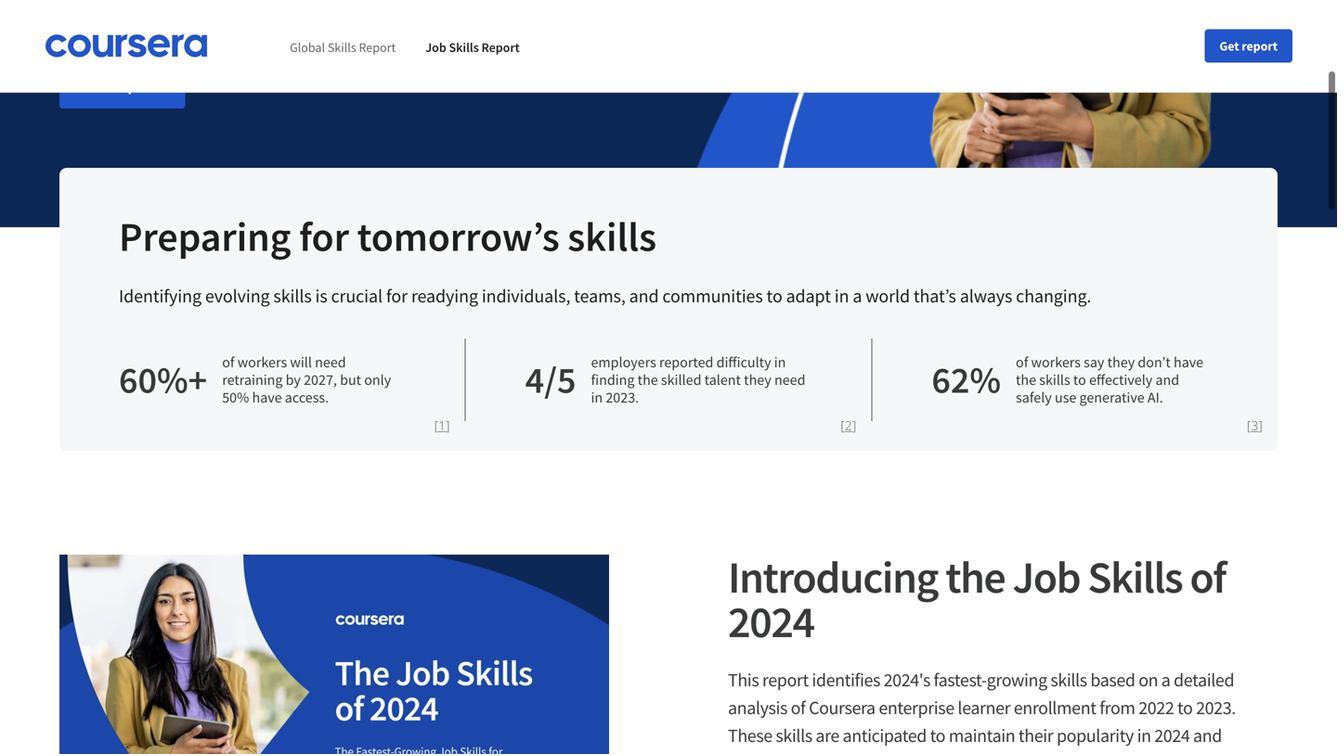 Task type: vqa. For each thing, say whether or not it's contained in the screenshot.
FOR to the left
yes



Task type: describe. For each thing, give the bounding box(es) containing it.
coursera
[[809, 696, 875, 719]]

job skills report link
[[425, 39, 520, 56]]

2022
[[1139, 696, 1174, 719]]

[ for 60%+
[[434, 416, 438, 434]]

workers for 60%+
[[237, 352, 287, 371]]

skills left are
[[776, 724, 812, 747]]

evolving
[[205, 284, 270, 307]]

retraining
[[222, 370, 283, 389]]

growing
[[987, 668, 1047, 691]]

get report for the get report link
[[89, 76, 156, 95]]

0 horizontal spatial a
[[853, 284, 862, 307]]

to right 2022 in the right bottom of the page
[[1177, 696, 1193, 719]]

job inside introducing the job skills of 2024
[[1012, 549, 1080, 604]]

of inside the of workers say they don't have the skills to effectively and safely use generative ai.
[[1016, 352, 1028, 371]]

employers
[[591, 352, 656, 371]]

] for 4/5
[[852, 416, 856, 434]]

but
[[340, 370, 361, 389]]

of inside this report identifies 2024's fastest-growing skills based on a detailed analysis of coursera enterprise learner enrollment from 2022 to 2023. these skills are anticipated to maintain their popularity in 2024 and beyond.
[[791, 696, 805, 719]]

introducing the job skills of 2024
[[728, 549, 1226, 649]]

use
[[1055, 388, 1076, 406]]

have inside the of workers say they don't have the skills to effectively and safely use generative ai.
[[1174, 352, 1203, 371]]

maintain
[[949, 724, 1015, 747]]

their
[[1018, 724, 1053, 747]]

1 horizontal spatial for
[[386, 284, 408, 307]]

workers for 62%
[[1031, 352, 1081, 371]]

individuals,
[[482, 284, 570, 307]]

skills up identifying evolving skills is crucial for readying individuals, teams, and communities to adapt in a world that's always changing.
[[568, 210, 656, 261]]

readying
[[411, 284, 478, 307]]

of workers will need retraining by 2027, but only 50% have access.
[[222, 352, 391, 406]]

this
[[728, 668, 759, 691]]

skills for job
[[449, 39, 479, 56]]

2024 inside introducing the job skills of 2024
[[728, 593, 814, 649]]

access.
[[285, 388, 329, 406]]

skills up enrollment
[[1050, 668, 1087, 691]]

1
[[438, 416, 446, 434]]

enrollment
[[1014, 696, 1096, 719]]

enterprise
[[879, 696, 954, 719]]

need inside of workers will need retraining by 2027, but only 50% have access.
[[315, 352, 346, 371]]

global
[[290, 39, 325, 56]]

get for the get report link
[[89, 76, 112, 95]]

skills inside introducing the job skills of 2024
[[1088, 549, 1182, 604]]

get for get report button
[[1219, 38, 1239, 54]]

3
[[1251, 416, 1258, 434]]

2023. inside employers reported difficulty in finding the skilled talent they need in 2023.
[[606, 388, 639, 406]]

global skills report link
[[290, 39, 396, 56]]

and inside this report identifies 2024's fastest-growing skills based on a detailed analysis of coursera enterprise learner enrollment from 2022 to 2023. these skills are anticipated to maintain their popularity in 2024 and beyond.
[[1193, 724, 1222, 747]]

get report link
[[59, 63, 185, 108]]

from
[[1100, 696, 1135, 719]]

report for get report button
[[1242, 38, 1278, 54]]

report inside this report identifies 2024's fastest-growing skills based on a detailed analysis of coursera enterprise learner enrollment from 2022 to 2023. these skills are anticipated to maintain their popularity in 2024 and beyond.
[[762, 668, 809, 691]]

the inside introducing the job skills of 2024
[[945, 549, 1005, 604]]

[ 3 ]
[[1247, 416, 1263, 434]]

in down employers
[[591, 388, 603, 406]]

2024 inside this report identifies 2024's fastest-growing skills based on a detailed analysis of coursera enterprise learner enrollment from 2022 to 2023. these skills are anticipated to maintain their popularity in 2024 and beyond.
[[1154, 724, 1190, 747]]

[ for 62%
[[1247, 416, 1251, 434]]

0 vertical spatial and
[[629, 284, 659, 307]]

report for job skills report
[[481, 39, 520, 56]]

is
[[315, 284, 327, 307]]

0 horizontal spatial for
[[299, 210, 349, 261]]

based
[[1090, 668, 1135, 691]]

adapt
[[786, 284, 831, 307]]

job skills report
[[425, 39, 520, 56]]

that's
[[914, 284, 956, 307]]

preparing
[[119, 210, 291, 261]]

to left adapt on the top
[[767, 284, 782, 307]]

coursera logo image
[[45, 34, 208, 58]]

[ 2 ]
[[840, 416, 856, 434]]



Task type: locate. For each thing, give the bounding box(es) containing it.
1 horizontal spatial ]
[[852, 416, 856, 434]]

[ for 4/5
[[840, 416, 845, 434]]

0 horizontal spatial get
[[89, 76, 112, 95]]

0 horizontal spatial workers
[[237, 352, 287, 371]]

1 horizontal spatial [
[[840, 416, 845, 434]]

skills left say
[[1039, 370, 1070, 389]]

workers left will
[[237, 352, 287, 371]]

2
[[845, 416, 852, 434]]

0 horizontal spatial have
[[252, 388, 282, 406]]

2027,
[[304, 370, 337, 389]]

1 vertical spatial for
[[386, 284, 408, 307]]

] for 62%
[[1258, 416, 1263, 434]]

0 horizontal spatial 2024
[[728, 593, 814, 649]]

finding
[[591, 370, 635, 389]]

1 horizontal spatial the
[[945, 549, 1005, 604]]

and inside the of workers say they don't have the skills to effectively and safely use generative ai.
[[1155, 370, 1179, 389]]

and right effectively
[[1155, 370, 1179, 389]]

0 vertical spatial report
[[1242, 38, 1278, 54]]

on
[[1139, 668, 1158, 691]]

a
[[853, 284, 862, 307], [1161, 668, 1170, 691]]

in down 2022 in the right bottom of the page
[[1137, 724, 1151, 747]]

3 [ from the left
[[1247, 416, 1251, 434]]

get report inside button
[[1219, 38, 1278, 54]]

employers reported difficulty in finding the skilled talent they need in 2023.
[[591, 352, 805, 406]]

the inside the of workers say they don't have the skills to effectively and safely use generative ai.
[[1016, 370, 1036, 389]]

identifying
[[119, 284, 201, 307]]

0 vertical spatial 2024
[[728, 593, 814, 649]]

50%
[[222, 388, 249, 406]]

for up 'is'
[[299, 210, 349, 261]]

workers up use
[[1031, 352, 1081, 371]]

in
[[834, 284, 849, 307], [774, 352, 786, 371], [591, 388, 603, 406], [1137, 724, 1151, 747]]

1 vertical spatial report
[[114, 76, 156, 95]]

need inside employers reported difficulty in finding the skilled talent they need in 2023.
[[774, 370, 805, 389]]

2 ] from the left
[[852, 416, 856, 434]]

2023. down employers
[[606, 388, 639, 406]]

for right crucial
[[386, 284, 408, 307]]

a inside this report identifies 2024's fastest-growing skills based on a detailed analysis of coursera enterprise learner enrollment from 2022 to 2023. these skills are anticipated to maintain their popularity in 2024 and beyond.
[[1161, 668, 1170, 691]]

are
[[816, 724, 839, 747]]

anticipated
[[843, 724, 927, 747]]

report for the get report link
[[114, 76, 156, 95]]

popularity
[[1057, 724, 1134, 747]]

this report identifies 2024's fastest-growing skills based on a detailed analysis of coursera enterprise learner enrollment from 2022 to 2023. these skills are anticipated to maintain their popularity in 2024 and beyond.
[[728, 668, 1236, 755]]

0 vertical spatial job
[[425, 39, 446, 56]]

0 horizontal spatial [
[[434, 416, 438, 434]]

teams,
[[574, 284, 626, 307]]

beyond.
[[728, 752, 789, 755]]

1 horizontal spatial they
[[1107, 352, 1135, 371]]

1 vertical spatial have
[[252, 388, 282, 406]]

2 report from the left
[[481, 39, 520, 56]]

1 horizontal spatial skills
[[449, 39, 479, 56]]

1 [ from the left
[[434, 416, 438, 434]]

1 workers from the left
[[237, 352, 287, 371]]

need
[[315, 352, 346, 371], [774, 370, 805, 389]]

they inside the of workers say they don't have the skills to effectively and safely use generative ai.
[[1107, 352, 1135, 371]]

0 vertical spatial a
[[853, 284, 862, 307]]

2023. inside this report identifies 2024's fastest-growing skills based on a detailed analysis of coursera enterprise learner enrollment from 2022 to 2023. these skills are anticipated to maintain their popularity in 2024 and beyond.
[[1196, 696, 1236, 719]]

workers inside the of workers say they don't have the skills to effectively and safely use generative ai.
[[1031, 352, 1081, 371]]

talent
[[704, 370, 741, 389]]

communities
[[662, 284, 763, 307]]

0 horizontal spatial report
[[359, 39, 396, 56]]

the
[[638, 370, 658, 389], [1016, 370, 1036, 389], [945, 549, 1005, 604]]

say
[[1084, 352, 1104, 371]]

they right talent at the right of page
[[744, 370, 771, 389]]

crucial
[[331, 284, 383, 307]]

to inside the of workers say they don't have the skills to effectively and safely use generative ai.
[[1073, 370, 1086, 389]]

to down enterprise
[[930, 724, 945, 747]]

2 horizontal spatial [
[[1247, 416, 1251, 434]]

report for global skills report
[[359, 39, 396, 56]]

4/5
[[525, 356, 576, 403]]

and right teams,
[[629, 284, 659, 307]]

in right adapt on the top
[[834, 284, 849, 307]]

have inside of workers will need retraining by 2027, but only 50% have access.
[[252, 388, 282, 406]]

2 horizontal spatial ]
[[1258, 416, 1263, 434]]

of inside of workers will need retraining by 2027, but only 50% have access.
[[222, 352, 234, 371]]

for
[[299, 210, 349, 261], [386, 284, 408, 307]]

skills
[[328, 39, 356, 56], [449, 39, 479, 56], [1088, 549, 1182, 604]]

2 horizontal spatial skills
[[1088, 549, 1182, 604]]

introducing
[[728, 549, 938, 604]]

2024 down 2022 in the right bottom of the page
[[1154, 724, 1190, 747]]

changing.
[[1016, 284, 1091, 307]]

0 vertical spatial have
[[1174, 352, 1203, 371]]

have
[[1174, 352, 1203, 371], [252, 388, 282, 406]]

3 ] from the left
[[1258, 416, 1263, 434]]

0 horizontal spatial 2023.
[[606, 388, 639, 406]]

0 horizontal spatial report
[[114, 76, 156, 95]]

skills
[[568, 210, 656, 261], [273, 284, 312, 307], [1039, 370, 1070, 389], [1050, 668, 1087, 691], [776, 724, 812, 747]]

need right will
[[315, 352, 346, 371]]

0 horizontal spatial job
[[425, 39, 446, 56]]

they
[[1107, 352, 1135, 371], [744, 370, 771, 389]]

have right the 50%
[[252, 388, 282, 406]]

1 horizontal spatial 2023.
[[1196, 696, 1236, 719]]

1 vertical spatial and
[[1155, 370, 1179, 389]]

1 horizontal spatial workers
[[1031, 352, 1081, 371]]

global skills report
[[290, 39, 396, 56]]

get
[[1219, 38, 1239, 54], [89, 76, 112, 95]]

1 horizontal spatial report
[[762, 668, 809, 691]]

1 vertical spatial 2023.
[[1196, 696, 1236, 719]]

get report for get report button
[[1219, 38, 1278, 54]]

62%
[[932, 356, 1001, 403]]

[ 1 ]
[[434, 416, 450, 434]]

2023. down detailed
[[1196, 696, 1236, 719]]

in inside this report identifies 2024's fastest-growing skills based on a detailed analysis of coursera enterprise learner enrollment from 2022 to 2023. these skills are anticipated to maintain their popularity in 2024 and beyond.
[[1137, 724, 1151, 747]]

2024
[[728, 593, 814, 649], [1154, 724, 1190, 747]]

world
[[866, 284, 910, 307]]

will
[[290, 352, 312, 371]]

need right the difficulty
[[774, 370, 805, 389]]

and
[[629, 284, 659, 307], [1155, 370, 1179, 389], [1193, 724, 1222, 747]]

1 horizontal spatial report
[[481, 39, 520, 56]]

workers
[[237, 352, 287, 371], [1031, 352, 1081, 371]]

they inside employers reported difficulty in finding the skilled talent they need in 2023.
[[744, 370, 771, 389]]

report inside button
[[1242, 38, 1278, 54]]

2024's
[[884, 668, 930, 691]]

[
[[434, 416, 438, 434], [840, 416, 845, 434], [1247, 416, 1251, 434]]

0 horizontal spatial and
[[629, 284, 659, 307]]

of inside introducing the job skills of 2024
[[1190, 549, 1226, 604]]

a left world
[[853, 284, 862, 307]]

1 vertical spatial get
[[89, 76, 112, 95]]

reported
[[659, 352, 713, 371]]

1 vertical spatial get report
[[89, 76, 156, 95]]

they right say
[[1107, 352, 1135, 371]]

these
[[728, 724, 772, 747]]

fastest-
[[934, 668, 987, 691]]

a right on
[[1161, 668, 1170, 691]]

2 horizontal spatial report
[[1242, 38, 1278, 54]]

ai.
[[1148, 388, 1163, 406]]

to
[[767, 284, 782, 307], [1073, 370, 1086, 389], [1177, 696, 1193, 719], [930, 724, 945, 747]]

and down detailed
[[1193, 724, 1222, 747]]

2 vertical spatial and
[[1193, 724, 1222, 747]]

1 horizontal spatial job
[[1012, 549, 1080, 604]]

workers inside of workers will need retraining by 2027, but only 50% have access.
[[237, 352, 287, 371]]

0 horizontal spatial skills
[[328, 39, 356, 56]]

2 vertical spatial report
[[762, 668, 809, 691]]

2023.
[[606, 388, 639, 406], [1196, 696, 1236, 719]]

difficulty
[[716, 352, 771, 371]]

0 horizontal spatial ]
[[446, 416, 450, 434]]

1 horizontal spatial have
[[1174, 352, 1203, 371]]

get report
[[1219, 38, 1278, 54], [89, 76, 156, 95]]

job
[[425, 39, 446, 56], [1012, 549, 1080, 604]]

learner
[[958, 696, 1010, 719]]

1 vertical spatial job
[[1012, 549, 1080, 604]]

skills inside the of workers say they don't have the skills to effectively and safely use generative ai.
[[1039, 370, 1070, 389]]

tomorrow's
[[357, 210, 560, 261]]

1 vertical spatial 2024
[[1154, 724, 1190, 747]]

generative
[[1079, 388, 1145, 406]]

] for 60%+
[[446, 416, 450, 434]]

2 workers from the left
[[1031, 352, 1081, 371]]

2 horizontal spatial the
[[1016, 370, 1036, 389]]

to left effectively
[[1073, 370, 1086, 389]]

1 horizontal spatial a
[[1161, 668, 1170, 691]]

1 horizontal spatial need
[[774, 370, 805, 389]]

1 horizontal spatial and
[[1155, 370, 1179, 389]]

]
[[446, 416, 450, 434], [852, 416, 856, 434], [1258, 416, 1263, 434]]

analysis
[[728, 696, 787, 719]]

0 horizontal spatial they
[[744, 370, 771, 389]]

safely
[[1016, 388, 1052, 406]]

skills left 'is'
[[273, 284, 312, 307]]

1 horizontal spatial 2024
[[1154, 724, 1190, 747]]

1 vertical spatial a
[[1161, 668, 1170, 691]]

2 horizontal spatial and
[[1193, 724, 1222, 747]]

2024 up this
[[728, 593, 814, 649]]

get inside button
[[1219, 38, 1239, 54]]

always
[[960, 284, 1012, 307]]

only
[[364, 370, 391, 389]]

0 vertical spatial for
[[299, 210, 349, 261]]

preparing for tomorrow's skills
[[119, 210, 656, 261]]

skills for global
[[328, 39, 356, 56]]

0 horizontal spatial the
[[638, 370, 658, 389]]

0 vertical spatial get report
[[1219, 38, 1278, 54]]

0 horizontal spatial get report
[[89, 76, 156, 95]]

identifies
[[812, 668, 880, 691]]

get report button
[[1205, 29, 1292, 63]]

1 horizontal spatial get
[[1219, 38, 1239, 54]]

have right don't at the right of page
[[1174, 352, 1203, 371]]

0 horizontal spatial need
[[315, 352, 346, 371]]

1 ] from the left
[[446, 416, 450, 434]]

detailed
[[1174, 668, 1234, 691]]

2 [ from the left
[[840, 416, 845, 434]]

effectively
[[1089, 370, 1153, 389]]

1 report from the left
[[359, 39, 396, 56]]

identifying evolving skills is crucial for readying individuals, teams, and communities to adapt in a world that's always changing.
[[119, 284, 1091, 307]]

the inside employers reported difficulty in finding the skilled talent they need in 2023.
[[638, 370, 658, 389]]

0 vertical spatial 2023.
[[606, 388, 639, 406]]

skilled
[[661, 370, 701, 389]]

0 vertical spatial get
[[1219, 38, 1239, 54]]

by
[[286, 370, 301, 389]]

of workers say they don't have the skills to effectively and safely use generative ai.
[[1016, 352, 1203, 406]]

60%+
[[119, 356, 207, 403]]

in right the difficulty
[[774, 352, 786, 371]]

don't
[[1138, 352, 1171, 371]]

1 horizontal spatial get report
[[1219, 38, 1278, 54]]



